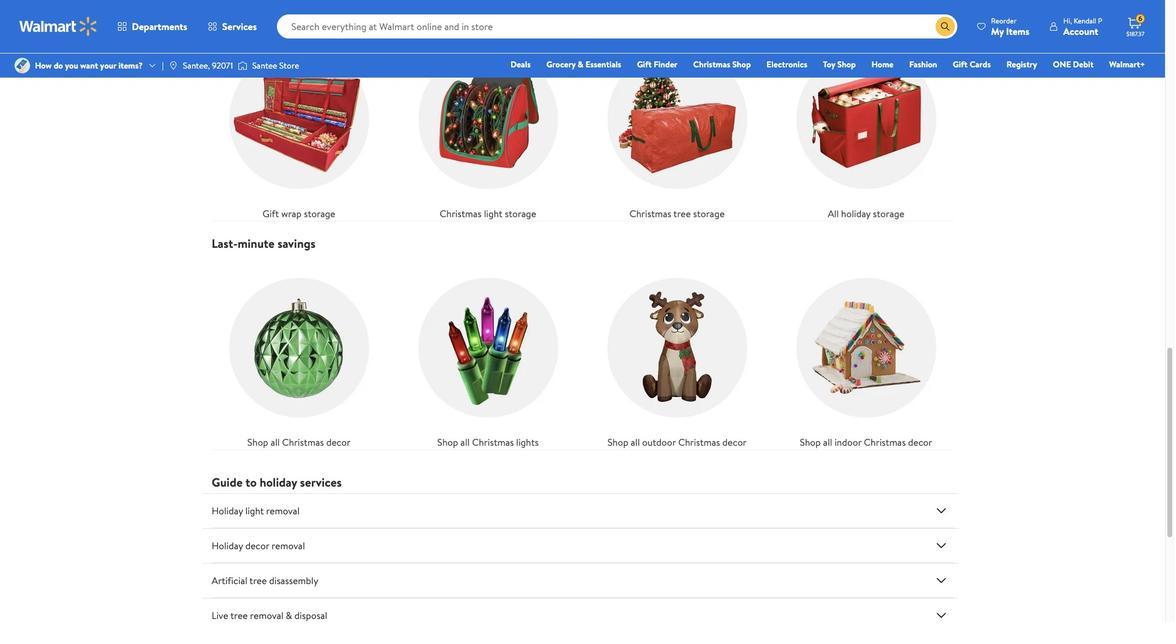 Task type: describe. For each thing, give the bounding box(es) containing it.
gift finder
[[637, 58, 678, 70]]

holiday light removal
[[212, 505, 300, 518]]

0 horizontal spatial &
[[286, 609, 292, 623]]

$187.37
[[1127, 30, 1145, 38]]

shop for shop all indoor christmas decor
[[800, 436, 821, 449]]

all holiday storage
[[828, 207, 905, 220]]

gift wrap storage link
[[212, 32, 386, 221]]

christmas shop
[[694, 58, 751, 70]]

hi, kendall p account
[[1064, 15, 1103, 38]]

shop all christmas decor
[[247, 436, 351, 449]]

account
[[1064, 24, 1099, 38]]

christmas light storage link
[[401, 32, 576, 221]]

shop all indoor christmas decor link
[[779, 261, 954, 450]]

one debit
[[1053, 58, 1094, 70]]

light for christmas
[[484, 207, 503, 220]]

6
[[1139, 13, 1143, 24]]

grocery & essentials
[[547, 58, 622, 70]]

hi,
[[1064, 15, 1073, 26]]

shop all outdoor christmas decor
[[608, 436, 747, 449]]

all
[[828, 207, 839, 220]]

toy
[[823, 58, 836, 70]]

services
[[222, 20, 257, 33]]

storage for all holiday storage
[[873, 207, 905, 220]]

all for shop all outdoor christmas decor
[[631, 436, 640, 449]]

guide
[[212, 474, 243, 491]]

fashion
[[910, 58, 938, 70]]

storage for gift wrap storage
[[304, 207, 336, 220]]

cards
[[970, 58, 991, 70]]

services
[[300, 474, 342, 491]]

deals
[[511, 58, 531, 70]]

easy
[[212, 6, 235, 23]]

gift finder link
[[632, 58, 683, 71]]

home
[[872, 58, 894, 70]]

want
[[80, 60, 98, 72]]

debit
[[1074, 58, 1094, 70]]

shop all christmas lights link
[[401, 261, 576, 450]]

storage for christmas light storage
[[505, 207, 537, 220]]

to
[[246, 474, 257, 491]]

gift cards
[[953, 58, 991, 70]]

registry
[[1007, 58, 1038, 70]]

one debit link
[[1048, 58, 1100, 71]]

shop inside toy shop link
[[838, 58, 856, 70]]

removal for light
[[266, 505, 300, 518]]

disassembly
[[269, 574, 318, 588]]

disposal
[[295, 609, 327, 623]]

store
[[279, 60, 299, 72]]

santee
[[252, 60, 277, 72]]

live tree removal & disposal
[[212, 609, 327, 623]]

shop for shop all christmas lights
[[437, 436, 458, 449]]

home link
[[867, 58, 899, 71]]

shop all christmas decor link
[[212, 261, 386, 450]]

92071
[[212, 60, 233, 72]]

minute
[[238, 235, 275, 252]]

artificial tree disassembly image
[[935, 574, 949, 588]]

christmas inside shop all outdoor christmas decor link
[[679, 436, 720, 449]]

live
[[212, 609, 228, 623]]

shop all christmas lights
[[437, 436, 539, 449]]

walmart image
[[19, 17, 98, 36]]

toy shop
[[823, 58, 856, 70]]

christmas inside christmas light storage link
[[440, 207, 482, 220]]

christmas inside shop all indoor christmas decor link
[[864, 436, 906, 449]]

services button
[[198, 12, 267, 41]]

shop all indoor christmas decor
[[800, 436, 933, 449]]

search icon image
[[941, 22, 951, 31]]

christmas inside the 'shop all christmas decor' link
[[282, 436, 324, 449]]

how do you want your items?
[[35, 60, 143, 72]]

santee,
[[183, 60, 210, 72]]

p
[[1099, 15, 1103, 26]]

fashion link
[[904, 58, 943, 71]]

 image for santee, 92071
[[169, 61, 178, 70]]

all for shop all christmas decor
[[271, 436, 280, 449]]

finder
[[654, 58, 678, 70]]

one
[[1053, 58, 1072, 70]]

christmas inside christmas tree storage link
[[630, 207, 672, 220]]

santee, 92071
[[183, 60, 233, 72]]

shop inside christmas shop link
[[733, 58, 751, 70]]

solutions
[[280, 6, 327, 23]]

shop all outdoor christmas decor link
[[590, 261, 765, 450]]

guide to holiday services
[[212, 474, 342, 491]]

items?
[[118, 60, 143, 72]]

Walmart Site-Wide search field
[[277, 14, 958, 39]]

Search search field
[[277, 14, 958, 39]]

gift for gift finder
[[637, 58, 652, 70]]

lights
[[516, 436, 539, 449]]



Task type: vqa. For each thing, say whether or not it's contained in the screenshot.
the rightmost "|"
no



Task type: locate. For each thing, give the bounding box(es) containing it.
gift cards link
[[948, 58, 997, 71]]

1 vertical spatial removal
[[272, 540, 305, 553]]

all holiday storage link
[[779, 32, 954, 221]]

indoor
[[835, 436, 862, 449]]

artificial
[[212, 574, 247, 588]]

easy storage solutions
[[212, 6, 327, 23]]

items
[[1007, 24, 1030, 38]]

shop inside the 'shop all christmas decor' link
[[247, 436, 268, 449]]

holiday right "all"
[[842, 207, 871, 220]]

6 $187.37
[[1127, 13, 1145, 38]]

all for shop all christmas lights
[[461, 436, 470, 449]]

&
[[578, 58, 584, 70], [286, 609, 292, 623]]

1 horizontal spatial &
[[578, 58, 584, 70]]

1 vertical spatial holiday
[[260, 474, 297, 491]]

holiday for holiday decor removal
[[212, 540, 243, 553]]

shop inside shop all indoor christmas decor link
[[800, 436, 821, 449]]

 image
[[14, 58, 30, 73], [169, 61, 178, 70]]

holiday right 'to'
[[260, 474, 297, 491]]

2 horizontal spatial tree
[[674, 207, 691, 220]]

1 vertical spatial &
[[286, 609, 292, 623]]

wrap
[[281, 207, 302, 220]]

holiday
[[842, 207, 871, 220], [260, 474, 297, 491]]

removal for decor
[[272, 540, 305, 553]]

artificial tree disassembly
[[212, 574, 318, 588]]

tree for live
[[231, 609, 248, 623]]

holiday down guide
[[212, 505, 243, 518]]

gift wrap storage
[[263, 207, 336, 220]]

how
[[35, 60, 52, 72]]

& right grocery
[[578, 58, 584, 70]]

removal down artificial tree disassembly at left
[[250, 609, 284, 623]]

1 list from the top
[[205, 22, 961, 221]]

1 horizontal spatial tree
[[250, 574, 267, 588]]

kendall
[[1074, 15, 1097, 26]]

departments
[[132, 20, 187, 33]]

holiday decor removal image
[[935, 539, 949, 553]]

list for easy storage solutions
[[205, 22, 961, 221]]

2 holiday from the top
[[212, 540, 243, 553]]

3 all from the left
[[631, 436, 640, 449]]

your
[[100, 60, 116, 72]]

1 vertical spatial light
[[245, 505, 264, 518]]

electronics
[[767, 58, 808, 70]]

0 vertical spatial holiday
[[212, 505, 243, 518]]

holiday for holiday light removal
[[212, 505, 243, 518]]

tree inside list
[[674, 207, 691, 220]]

gift left wrap
[[263, 207, 279, 220]]

0 vertical spatial &
[[578, 58, 584, 70]]

you
[[65, 60, 78, 72]]

0 horizontal spatial  image
[[14, 58, 30, 73]]

registry link
[[1002, 58, 1043, 71]]

shop inside shop all outdoor christmas decor link
[[608, 436, 629, 449]]

last-
[[212, 235, 238, 252]]

last-minute savings
[[212, 235, 316, 252]]

1 horizontal spatial  image
[[169, 61, 178, 70]]

holiday up artificial
[[212, 540, 243, 553]]

shop for shop all outdoor christmas decor
[[608, 436, 629, 449]]

deals link
[[505, 58, 536, 71]]

0 horizontal spatial holiday
[[260, 474, 297, 491]]

0 vertical spatial list
[[205, 22, 961, 221]]

0 horizontal spatial gift
[[263, 207, 279, 220]]

light
[[484, 207, 503, 220], [245, 505, 264, 518]]

1 horizontal spatial gift
[[637, 58, 652, 70]]

0 horizontal spatial tree
[[231, 609, 248, 623]]

live tree removal & disposal image
[[935, 609, 949, 623]]

holiday
[[212, 505, 243, 518], [212, 540, 243, 553]]

christmas inside christmas shop link
[[694, 58, 731, 70]]

0 vertical spatial holiday
[[842, 207, 871, 220]]

removal for tree
[[250, 609, 284, 623]]

removal
[[266, 505, 300, 518], [272, 540, 305, 553], [250, 609, 284, 623]]

shop
[[733, 58, 751, 70], [838, 58, 856, 70], [247, 436, 268, 449], [437, 436, 458, 449], [608, 436, 629, 449], [800, 436, 821, 449]]

0 horizontal spatial light
[[245, 505, 264, 518]]

list
[[205, 22, 961, 221], [205, 251, 961, 450]]

2 horizontal spatial gift
[[953, 58, 968, 70]]

christmas shop link
[[688, 58, 757, 71]]

shop inside the shop all christmas lights link
[[437, 436, 458, 449]]

tree for artificial
[[250, 574, 267, 588]]

light inside christmas light storage link
[[484, 207, 503, 220]]

holiday inside all holiday storage link
[[842, 207, 871, 220]]

shop for shop all christmas decor
[[247, 436, 268, 449]]

 image right |
[[169, 61, 178, 70]]

storage
[[238, 6, 277, 23], [304, 207, 336, 220], [505, 207, 537, 220], [693, 207, 725, 220], [873, 207, 905, 220]]

tree
[[674, 207, 691, 220], [250, 574, 267, 588], [231, 609, 248, 623]]

1 vertical spatial tree
[[250, 574, 267, 588]]

grocery & essentials link
[[541, 58, 627, 71]]

all for shop all indoor christmas decor
[[824, 436, 833, 449]]

gift left cards
[[953, 58, 968, 70]]

4 all from the left
[[824, 436, 833, 449]]

storage for christmas tree storage
[[693, 207, 725, 220]]

list for last-minute savings
[[205, 251, 961, 450]]

holiday decor removal
[[212, 540, 305, 553]]

2 vertical spatial removal
[[250, 609, 284, 623]]

1 holiday from the top
[[212, 505, 243, 518]]

reorder my items
[[992, 15, 1030, 38]]

0 vertical spatial removal
[[266, 505, 300, 518]]

essentials
[[586, 58, 622, 70]]

 image left how
[[14, 58, 30, 73]]

walmart+
[[1110, 58, 1146, 70]]

walmart+ link
[[1104, 58, 1151, 71]]

light for holiday
[[245, 505, 264, 518]]

toy shop link
[[818, 58, 862, 71]]

gift for gift wrap storage
[[263, 207, 279, 220]]

gift left finder
[[637, 58, 652, 70]]

christmas light storage
[[440, 207, 537, 220]]

1 vertical spatial list
[[205, 251, 961, 450]]

christmas inside the shop all christmas lights link
[[472, 436, 514, 449]]

christmas
[[694, 58, 731, 70], [440, 207, 482, 220], [630, 207, 672, 220], [282, 436, 324, 449], [472, 436, 514, 449], [679, 436, 720, 449], [864, 436, 906, 449]]

 image for how do you want your items?
[[14, 58, 30, 73]]

list containing shop all christmas decor
[[205, 251, 961, 450]]

|
[[162, 60, 164, 72]]

savings
[[278, 235, 316, 252]]

holiday light removal image
[[935, 504, 949, 518]]

1 vertical spatial holiday
[[212, 540, 243, 553]]

1 horizontal spatial light
[[484, 207, 503, 220]]

gift for gift cards
[[953, 58, 968, 70]]

2 all from the left
[[461, 436, 470, 449]]

list containing gift wrap storage
[[205, 22, 961, 221]]

0 vertical spatial light
[[484, 207, 503, 220]]

& left disposal
[[286, 609, 292, 623]]

santee store
[[252, 60, 299, 72]]

0 vertical spatial tree
[[674, 207, 691, 220]]

1 horizontal spatial holiday
[[842, 207, 871, 220]]

electronics link
[[761, 58, 813, 71]]

all
[[271, 436, 280, 449], [461, 436, 470, 449], [631, 436, 640, 449], [824, 436, 833, 449]]

 image
[[238, 60, 248, 72]]

outdoor
[[643, 436, 676, 449]]

grocery
[[547, 58, 576, 70]]

2 list from the top
[[205, 251, 961, 450]]

tree for christmas
[[674, 207, 691, 220]]

reorder
[[992, 15, 1017, 26]]

christmas tree storage link
[[590, 32, 765, 221]]

decor
[[326, 436, 351, 449], [723, 436, 747, 449], [909, 436, 933, 449], [245, 540, 269, 553]]

departments button
[[107, 12, 198, 41]]

removal down guide to holiday services at left bottom
[[266, 505, 300, 518]]

2 vertical spatial tree
[[231, 609, 248, 623]]

1 all from the left
[[271, 436, 280, 449]]

christmas tree storage
[[630, 207, 725, 220]]

my
[[992, 24, 1004, 38]]

do
[[54, 60, 63, 72]]

removal up disassembly
[[272, 540, 305, 553]]



